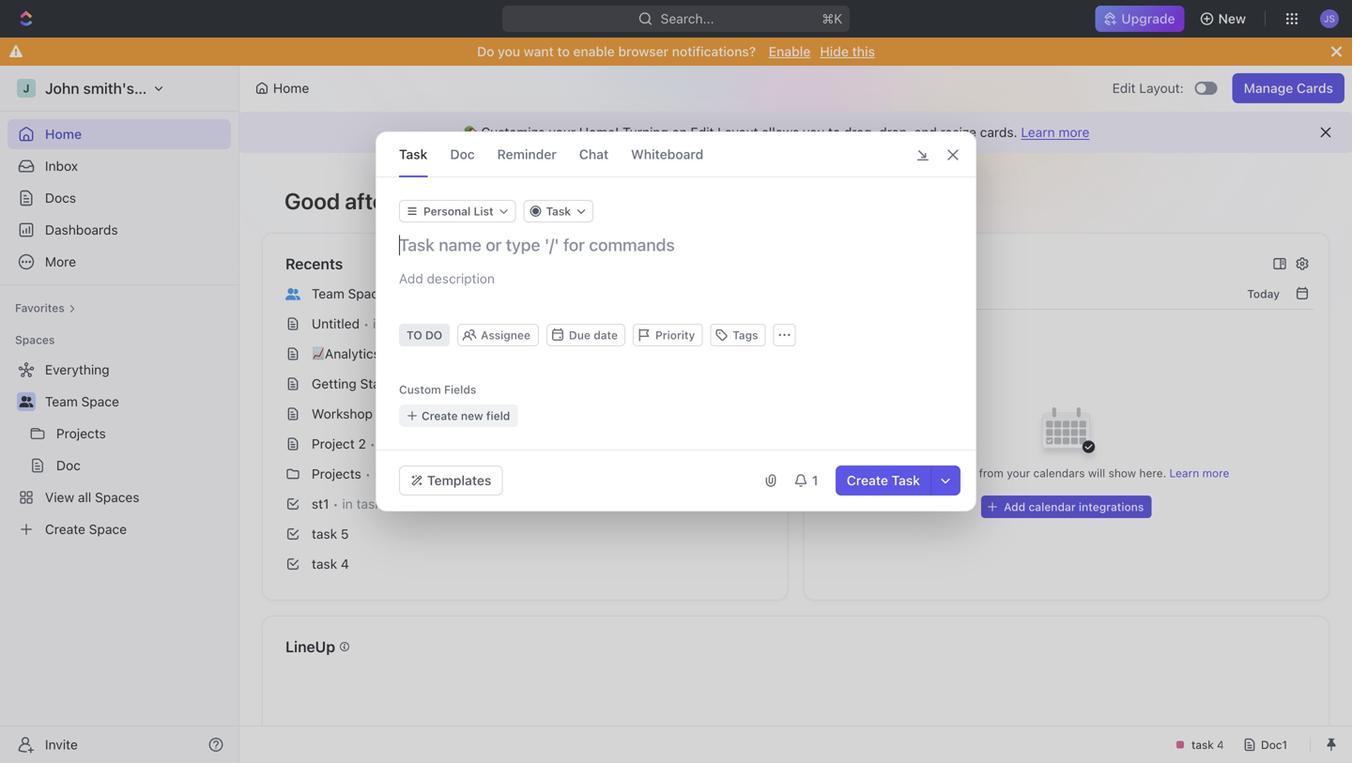 Task type: locate. For each thing, give the bounding box(es) containing it.
agenda left items
[[904, 467, 944, 480]]

0 vertical spatial agenda
[[376, 406, 423, 422]]

1 horizontal spatial user group image
[[286, 288, 301, 300]]

create right 1
[[847, 473, 889, 488]]

learn more link right here.
[[1170, 467, 1230, 480]]

1 horizontal spatial create
[[847, 473, 889, 488]]

in down project 2 • in projects
[[375, 466, 385, 482]]

priority
[[656, 329, 695, 342]]

2
[[358, 436, 366, 452]]

task down projects • in team space
[[357, 496, 382, 512]]

more
[[1059, 124, 1090, 140], [1203, 467, 1230, 480]]

1 vertical spatial team
[[45, 394, 78, 410]]

customize
[[481, 124, 546, 140]]

0 vertical spatial task
[[399, 147, 428, 162]]

1 horizontal spatial task
[[546, 205, 571, 218]]

• down assignee dropdown button
[[488, 347, 493, 361]]

task left 4
[[312, 557, 337, 572]]

1 vertical spatial learn
[[1170, 467, 1200, 480]]

2 vertical spatial space
[[425, 466, 463, 482]]

0 horizontal spatial learn more link
[[1022, 124, 1090, 140]]

team down project 2 • in projects
[[389, 466, 422, 482]]

1 horizontal spatial agenda
[[904, 467, 944, 480]]

favorites button
[[8, 297, 83, 319]]

you right "allows"
[[803, 124, 825, 140]]

1 vertical spatial 5
[[341, 527, 349, 542]]

0 vertical spatial create
[[422, 410, 458, 423]]

0 vertical spatial your
[[549, 124, 576, 140]]

1 vertical spatial learn more link
[[1170, 467, 1230, 480]]

due date
[[569, 329, 618, 342]]

0 horizontal spatial task
[[399, 147, 428, 162]]

• inside workshop agenda template • in doc
[[486, 407, 491, 421]]

1 vertical spatial agenda
[[904, 467, 944, 480]]

1 horizontal spatial you
[[803, 124, 825, 140]]

template for workshop agenda template
[[426, 406, 482, 422]]

agenda down getting started guide • in doc
[[376, 406, 423, 422]]

1 horizontal spatial 5
[[386, 496, 394, 512]]

team space down spaces
[[45, 394, 119, 410]]

1 horizontal spatial to
[[557, 44, 570, 59]]

here.
[[1140, 467, 1167, 480]]

doc down assignee on the left of page
[[511, 346, 536, 362]]

due date button
[[547, 324, 626, 347]]

user group image inside "team space" link
[[286, 288, 301, 300]]

projects down the project
[[312, 466, 361, 482]]

doc right the new
[[509, 406, 534, 422]]

to
[[557, 44, 570, 59], [829, 124, 841, 140], [407, 329, 422, 342]]

layout
[[718, 124, 759, 140]]

team down spaces
[[45, 394, 78, 410]]

1 vertical spatial to
[[829, 124, 841, 140]]

0 horizontal spatial edit
[[691, 124, 714, 140]]

0 horizontal spatial space
[[81, 394, 119, 410]]

team up untitled
[[312, 286, 345, 302]]

st1
[[312, 496, 329, 512]]

1 horizontal spatial team space
[[312, 286, 386, 302]]

1 vertical spatial template
[[426, 406, 482, 422]]

🏡
[[465, 124, 478, 140]]

2 vertical spatial task
[[892, 473, 921, 488]]

in right 2
[[379, 436, 390, 452]]

2 horizontal spatial team
[[389, 466, 422, 482]]

0 vertical spatial learn more link
[[1022, 124, 1090, 140]]

task 4
[[312, 557, 349, 572]]

doc up the report
[[387, 316, 412, 332]]

priority button
[[633, 324, 703, 347]]

0 vertical spatial edit
[[1113, 80, 1136, 96]]

on
[[672, 124, 687, 140]]

team space up untitled • in doc
[[312, 286, 386, 302]]

• right the new
[[486, 407, 491, 421]]

1 vertical spatial edit
[[691, 124, 714, 140]]

template down do
[[428, 346, 484, 362]]

1 horizontal spatial home
[[273, 80, 309, 96]]

learn more link for agenda items from your calendars will show here.
[[1170, 467, 1230, 480]]

2 horizontal spatial to
[[829, 124, 841, 140]]

will
[[1089, 467, 1106, 480]]

create down custom fields
[[422, 410, 458, 423]]

projects
[[394, 436, 443, 452], [312, 466, 361, 482]]

browser
[[619, 44, 669, 59]]

edit right on at the top of page
[[691, 124, 714, 140]]

task
[[357, 496, 382, 512], [312, 527, 337, 542], [312, 557, 337, 572]]

0 vertical spatial you
[[498, 44, 520, 59]]

0 vertical spatial team space
[[312, 286, 386, 302]]

0 horizontal spatial team space link
[[45, 387, 227, 417]]

0 horizontal spatial your
[[549, 124, 576, 140]]

0 horizontal spatial to
[[407, 329, 422, 342]]

in
[[373, 316, 384, 332], [497, 346, 508, 362], [458, 376, 468, 392], [495, 406, 506, 422], [379, 436, 390, 452], [375, 466, 385, 482], [342, 496, 353, 512]]

•
[[364, 317, 369, 331], [488, 347, 493, 361], [448, 377, 454, 391], [486, 407, 491, 421], [370, 437, 376, 451], [365, 467, 371, 481], [333, 497, 339, 512]]

0 vertical spatial more
[[1059, 124, 1090, 140]]

0 horizontal spatial 5
[[341, 527, 349, 542]]

add calendar integrations
[[1004, 501, 1145, 514]]

0 vertical spatial user group image
[[286, 288, 301, 300]]

user group image down "recents"
[[286, 288, 301, 300]]

your right from
[[1007, 467, 1031, 480]]

team space
[[312, 286, 386, 302], [45, 394, 119, 410]]

task down the st1 at the bottom of the page
[[312, 527, 337, 542]]

1 vertical spatial user group image
[[19, 396, 33, 408]]

5 up 4
[[341, 527, 349, 542]]

1 vertical spatial task
[[546, 205, 571, 218]]

manage cards
[[1244, 80, 1334, 96]]

2 vertical spatial task
[[312, 557, 337, 572]]

create
[[422, 410, 458, 423], [847, 473, 889, 488]]

enable
[[573, 44, 615, 59]]

cards
[[1297, 80, 1334, 96]]

0 horizontal spatial home
[[45, 126, 82, 142]]

task inside button
[[892, 473, 921, 488]]

create inside button
[[422, 410, 458, 423]]

want
[[524, 44, 554, 59]]

5 down projects • in team space
[[386, 496, 394, 512]]

assignee button
[[459, 328, 537, 343]]

1 vertical spatial team space
[[45, 394, 119, 410]]

task 5 link
[[278, 519, 780, 550]]

projects down workshop agenda template • in doc
[[394, 436, 443, 452]]

1 vertical spatial more
[[1203, 467, 1230, 480]]

task down reminder button
[[546, 205, 571, 218]]

0 vertical spatial template
[[428, 346, 484, 362]]

1 vertical spatial you
[[803, 124, 825, 140]]

learn right here.
[[1170, 467, 1200, 480]]

2 vertical spatial to
[[407, 329, 422, 342]]

calendar
[[1029, 501, 1076, 514]]

project
[[312, 436, 355, 452]]

to inside alert
[[829, 124, 841, 140]]

manage
[[1244, 80, 1294, 96]]

dashboards link
[[8, 215, 231, 245]]

create new field button
[[399, 405, 518, 427]]

learn right 'cards.'
[[1022, 124, 1056, 140]]

learn more link inside alert
[[1022, 124, 1090, 140]]

task left doc button
[[399, 147, 428, 162]]

in down assignee on the left of page
[[497, 346, 508, 362]]

workshop
[[312, 406, 373, 422]]

1 horizontal spatial projects
[[394, 436, 443, 452]]

more right here.
[[1203, 467, 1230, 480]]

task
[[399, 147, 428, 162], [546, 205, 571, 218], [892, 473, 921, 488]]

template down fields
[[426, 406, 482, 422]]

you right do
[[498, 44, 520, 59]]

to do button
[[399, 324, 450, 347]]

• right 2
[[370, 437, 376, 451]]

to left drag,
[[829, 124, 841, 140]]

0 vertical spatial projects
[[394, 436, 443, 452]]

2 horizontal spatial space
[[425, 466, 463, 482]]

drop,
[[879, 124, 911, 140]]

doc up the new
[[472, 376, 496, 392]]

0 horizontal spatial team space
[[45, 394, 119, 410]]

• right 'guide'
[[448, 377, 454, 391]]

tags button
[[710, 324, 766, 347]]

field
[[487, 410, 510, 423]]

you
[[498, 44, 520, 59], [803, 124, 825, 140]]

user group image inside sidebar navigation
[[19, 396, 33, 408]]

0 horizontal spatial team
[[45, 394, 78, 410]]

1 vertical spatial your
[[1007, 467, 1031, 480]]

to left do
[[407, 329, 422, 342]]

john
[[454, 188, 498, 214]]

doc
[[450, 147, 475, 162], [387, 316, 412, 332], [511, 346, 536, 362], [472, 376, 496, 392], [509, 406, 534, 422]]

1 vertical spatial projects
[[312, 466, 361, 482]]

create task button
[[836, 466, 932, 496]]

custom
[[399, 383, 441, 396]]

guide
[[409, 376, 444, 392]]

user group image
[[286, 288, 301, 300], [19, 396, 33, 408]]

0 horizontal spatial projects
[[312, 466, 361, 482]]

resize
[[941, 124, 977, 140]]

do you want to enable browser notifications? enable hide this
[[477, 44, 875, 59]]

in right untitled
[[373, 316, 384, 332]]

1 vertical spatial space
[[81, 394, 119, 410]]

0 horizontal spatial user group image
[[19, 396, 33, 408]]

learn more link right 'cards.'
[[1022, 124, 1090, 140]]

priority button
[[633, 324, 703, 347]]

your left home! on the top left of the page
[[549, 124, 576, 140]]

recents
[[286, 255, 343, 273]]

0 horizontal spatial create
[[422, 410, 458, 423]]

0 vertical spatial learn
[[1022, 124, 1056, 140]]

learn more link for 🏡 customize your home! turning on edit layout allows you to drag, drop, and resize cards.
[[1022, 124, 1090, 140]]

do
[[477, 44, 495, 59]]

doc down 🏡
[[450, 147, 475, 162]]

in right the st1 at the bottom of the page
[[342, 496, 353, 512]]

user group image down spaces
[[19, 396, 33, 408]]

• right untitled
[[364, 317, 369, 331]]

0 vertical spatial to
[[557, 44, 570, 59]]

more right 'cards.'
[[1059, 124, 1090, 140]]

dialog
[[376, 132, 977, 512]]

items
[[947, 467, 976, 480]]

1 horizontal spatial team space link
[[278, 279, 780, 309]]

1 horizontal spatial learn
[[1170, 467, 1200, 480]]

0 horizontal spatial more
[[1059, 124, 1090, 140]]

• inside project 2 • in projects
[[370, 437, 376, 451]]

whiteboard
[[631, 147, 704, 162]]

alert
[[240, 112, 1353, 153]]

2 horizontal spatial task
[[892, 473, 921, 488]]

task button
[[524, 200, 594, 223]]

1 horizontal spatial space
[[348, 286, 386, 302]]

templates
[[427, 473, 492, 488]]

• right the st1 at the bottom of the page
[[333, 497, 339, 512]]

task left items
[[892, 473, 921, 488]]

1 vertical spatial home
[[45, 126, 82, 142]]

this
[[853, 44, 875, 59]]

turning
[[623, 124, 669, 140]]

agenda
[[376, 406, 423, 422], [904, 467, 944, 480]]

space
[[348, 286, 386, 302], [81, 394, 119, 410], [425, 466, 463, 482]]

to right want
[[557, 44, 570, 59]]

1 horizontal spatial edit
[[1113, 80, 1136, 96]]

• down 2
[[365, 467, 371, 481]]

task inside "link"
[[312, 557, 337, 572]]

edit inside alert
[[691, 124, 714, 140]]

new
[[1219, 11, 1247, 26]]

1 horizontal spatial team
[[312, 286, 345, 302]]

• inside untitled • in doc
[[364, 317, 369, 331]]

reminder
[[498, 147, 557, 162]]

edit layout:
[[1113, 80, 1184, 96]]

date
[[594, 329, 618, 342]]

getting
[[312, 376, 357, 392]]

1 vertical spatial create
[[847, 473, 889, 488]]

1 vertical spatial task
[[312, 527, 337, 542]]

1 button
[[786, 466, 828, 496]]

lineup
[[286, 638, 335, 656]]

edit left layout:
[[1113, 80, 1136, 96]]

create inside button
[[847, 473, 889, 488]]

doc button
[[450, 132, 475, 177]]

1 horizontal spatial learn more link
[[1170, 467, 1230, 480]]

your
[[549, 124, 576, 140], [1007, 467, 1031, 480]]

templates button
[[399, 466, 503, 496]]

1 horizontal spatial more
[[1203, 467, 1230, 480]]



Task type: vqa. For each thing, say whether or not it's contained in the screenshot.
Template associated with 📈Analytics Report Template
yes



Task type: describe. For each thing, give the bounding box(es) containing it.
📈analytics report template • in doc
[[312, 346, 536, 362]]

space inside sidebar navigation
[[81, 394, 119, 410]]

🏡 customize your home! turning on edit layout allows you to drag, drop, and resize cards. learn more
[[465, 124, 1090, 140]]

st1 • in task 5
[[312, 496, 394, 512]]

untitled
[[312, 316, 360, 332]]

template for 📈analytics report template
[[428, 346, 484, 362]]

alert containing 🏡 customize your home! turning on edit layout allows you to drag, drop, and resize cards.
[[240, 112, 1353, 153]]

0 vertical spatial team space link
[[278, 279, 780, 309]]

doc inside dialog
[[450, 147, 475, 162]]

due
[[569, 329, 591, 342]]

Task name or type '/' for commands text field
[[399, 234, 957, 256]]

• inside projects • in team space
[[365, 467, 371, 481]]

docs link
[[8, 183, 231, 213]]

projects • in team space
[[312, 466, 463, 482]]

inbox
[[45, 158, 78, 174]]

sidebar navigation
[[0, 66, 240, 764]]

1
[[812, 473, 819, 488]]

• inside st1 • in task 5
[[333, 497, 339, 512]]

task 5
[[312, 527, 349, 542]]

📈analytics
[[312, 346, 380, 362]]

home!
[[579, 124, 619, 140]]

create for create task
[[847, 473, 889, 488]]

task button
[[399, 132, 428, 177]]

to do
[[407, 329, 443, 342]]

fields
[[444, 383, 477, 396]]

favorites
[[15, 302, 65, 315]]

task 4 link
[[278, 550, 780, 580]]

more inside alert
[[1059, 124, 1090, 140]]

• inside 📈analytics report template • in doc
[[488, 347, 493, 361]]

show
[[1109, 467, 1137, 480]]

reminder button
[[498, 132, 557, 177]]

task for task 4
[[312, 557, 337, 572]]

hide
[[820, 44, 849, 59]]

your inside alert
[[549, 124, 576, 140]]

1 horizontal spatial your
[[1007, 467, 1031, 480]]

docs
[[45, 190, 76, 206]]

0 horizontal spatial agenda
[[376, 406, 423, 422]]

0 horizontal spatial you
[[498, 44, 520, 59]]

workshop agenda template • in doc
[[312, 406, 534, 422]]

integrations
[[1079, 501, 1145, 514]]

today
[[1248, 287, 1280, 301]]

create for create new field
[[422, 410, 458, 423]]

tags button
[[710, 324, 766, 347]]

team space inside sidebar navigation
[[45, 394, 119, 410]]

team inside sidebar navigation
[[45, 394, 78, 410]]

create new field button
[[399, 405, 518, 427]]

good afternoon, john
[[285, 188, 498, 214]]

drag,
[[844, 124, 876, 140]]

manage cards button
[[1233, 73, 1345, 103]]

layout:
[[1140, 80, 1184, 96]]

chat
[[579, 147, 609, 162]]

1 button
[[786, 466, 828, 496]]

home inside the home 'link'
[[45, 126, 82, 142]]

afternoon,
[[345, 188, 449, 214]]

doc for workshop agenda template
[[509, 406, 534, 422]]

0 vertical spatial space
[[348, 286, 386, 302]]

in up create new field
[[458, 376, 468, 392]]

create task
[[847, 473, 921, 488]]

task for task 5
[[312, 527, 337, 542]]

new button
[[1193, 4, 1258, 34]]

chat button
[[579, 132, 609, 177]]

upgrade
[[1122, 11, 1176, 26]]

invite
[[45, 737, 78, 753]]

started
[[360, 376, 405, 392]]

you inside alert
[[803, 124, 825, 140]]

task inside dropdown button
[[546, 205, 571, 218]]

• inside getting started guide • in doc
[[448, 377, 454, 391]]

search...
[[661, 11, 714, 26]]

0 vertical spatial home
[[273, 80, 309, 96]]

agenda items from your calendars will show here. learn more
[[904, 467, 1230, 480]]

assignee
[[481, 329, 531, 342]]

add calendar integrations button
[[982, 496, 1152, 519]]

dialog containing task
[[376, 132, 977, 512]]

0 vertical spatial 5
[[386, 496, 394, 512]]

new
[[461, 410, 483, 423]]

allows
[[762, 124, 800, 140]]

inbox link
[[8, 151, 231, 181]]

add
[[1004, 501, 1026, 514]]

whiteboard button
[[631, 132, 704, 177]]

custom fields
[[399, 383, 477, 396]]

4
[[341, 557, 349, 572]]

doc for getting started guide
[[472, 376, 496, 392]]

doc for 📈analytics report template
[[511, 346, 536, 362]]

1 vertical spatial team space link
[[45, 387, 227, 417]]

getting started guide • in doc
[[312, 376, 496, 392]]

0 vertical spatial task
[[357, 496, 382, 512]]

upgrade link
[[1096, 6, 1185, 32]]

from
[[979, 467, 1004, 480]]

0 horizontal spatial learn
[[1022, 124, 1056, 140]]

and
[[915, 124, 937, 140]]

spaces
[[15, 333, 55, 347]]

cards.
[[980, 124, 1018, 140]]

untitled • in doc
[[312, 316, 412, 332]]

⌘k
[[822, 11, 843, 26]]

in right the new
[[495, 406, 506, 422]]

calendars
[[1034, 467, 1085, 480]]

good
[[285, 188, 340, 214]]

today button
[[1240, 283, 1288, 305]]

create new field
[[422, 410, 510, 423]]

home link
[[8, 119, 231, 149]]

2 vertical spatial team
[[389, 466, 422, 482]]

to inside dropdown button
[[407, 329, 422, 342]]

0 vertical spatial team
[[312, 286, 345, 302]]



